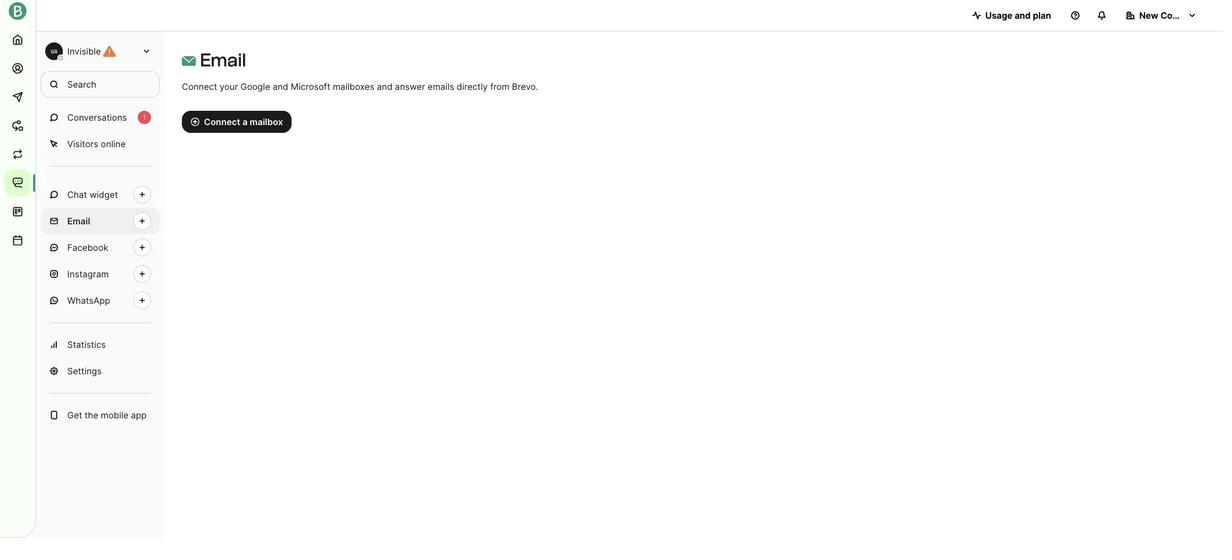 Task type: vqa. For each thing, say whether or not it's contained in the screenshot.
Search
yes



Task type: describe. For each thing, give the bounding box(es) containing it.
directly
[[457, 81, 488, 92]]

plan
[[1033, 10, 1052, 21]]

your
[[220, 81, 238, 92]]

1 horizontal spatial email
[[200, 50, 246, 71]]

email link
[[41, 208, 160, 234]]

conversations
[[67, 112, 127, 123]]

a
[[243, 116, 248, 127]]

facebook
[[67, 242, 108, 253]]

get the mobile app link
[[41, 402, 160, 428]]

facebook link
[[41, 234, 160, 261]]

search
[[67, 79, 96, 90]]

instagram link
[[41, 261, 160, 287]]

instagram
[[67, 269, 109, 280]]

email image
[[182, 54, 196, 68]]

usage and plan
[[986, 10, 1052, 21]]

1 horizontal spatial and
[[377, 81, 393, 92]]

1 vertical spatial email
[[67, 216, 90, 227]]

visitors online
[[67, 138, 126, 149]]

company
[[1161, 10, 1202, 21]]

chat widget link
[[41, 181, 160, 208]]

microsoft
[[291, 81, 330, 92]]

mailbox
[[250, 116, 283, 127]]

online
[[101, 138, 126, 149]]

settings
[[67, 366, 102, 377]]

app
[[131, 410, 147, 421]]

google
[[241, 81, 270, 92]]



Task type: locate. For each thing, give the bounding box(es) containing it.
1
[[143, 113, 146, 121]]

the
[[85, 410, 98, 421]]

and inside button
[[1015, 10, 1031, 21]]

and left plan
[[1015, 10, 1031, 21]]

whatsapp link
[[41, 287, 160, 314]]

and
[[1015, 10, 1031, 21], [273, 81, 288, 92], [377, 81, 393, 92]]

gr
[[51, 48, 58, 54]]

visitors online link
[[41, 131, 160, 157]]

new company
[[1140, 10, 1202, 21]]

new
[[1140, 10, 1159, 21]]

get
[[67, 410, 82, 421]]

mailboxes
[[333, 81, 375, 92]]

connect for connect your google and microsoft mailboxes and answer emails directly from brevo.
[[182, 81, 217, 92]]

search link
[[41, 71, 160, 98]]

connect for connect a mailbox
[[204, 116, 240, 127]]

mobile
[[101, 410, 129, 421]]

emails
[[428, 81, 454, 92]]

email down the chat
[[67, 216, 90, 227]]

chat widget
[[67, 189, 118, 200]]

email
[[200, 50, 246, 71], [67, 216, 90, 227]]

connect down email icon
[[182, 81, 217, 92]]

0 vertical spatial email
[[200, 50, 246, 71]]

usage and plan button
[[964, 4, 1060, 26]]

connect left a
[[204, 116, 240, 127]]

0 vertical spatial connect
[[182, 81, 217, 92]]

and left answer
[[377, 81, 393, 92]]

chat
[[67, 189, 87, 200]]

answer
[[395, 81, 425, 92]]

statistics link
[[41, 331, 160, 358]]

usage
[[986, 10, 1013, 21]]

get the mobile app
[[67, 410, 147, 421]]

statistics
[[67, 339, 106, 350]]

0 horizontal spatial email
[[67, 216, 90, 227]]

from
[[490, 81, 510, 92]]

settings link
[[41, 358, 160, 384]]

connect
[[182, 81, 217, 92], [204, 116, 240, 127]]

brevo.
[[512, 81, 538, 92]]

and right google
[[273, 81, 288, 92]]

email up the your
[[200, 50, 246, 71]]

connect a mailbox
[[204, 116, 283, 127]]

widget
[[90, 189, 118, 200]]

connect your google and microsoft mailboxes and answer emails directly from brevo.
[[182, 81, 538, 92]]

1 vertical spatial connect
[[204, 116, 240, 127]]

whatsapp
[[67, 295, 110, 306]]

new company button
[[1118, 4, 1206, 26]]

2 horizontal spatial and
[[1015, 10, 1031, 21]]

0 horizontal spatial and
[[273, 81, 288, 92]]

invisible
[[67, 46, 101, 57]]

connect a mailbox link
[[182, 111, 292, 133]]

visitors
[[67, 138, 98, 149]]



